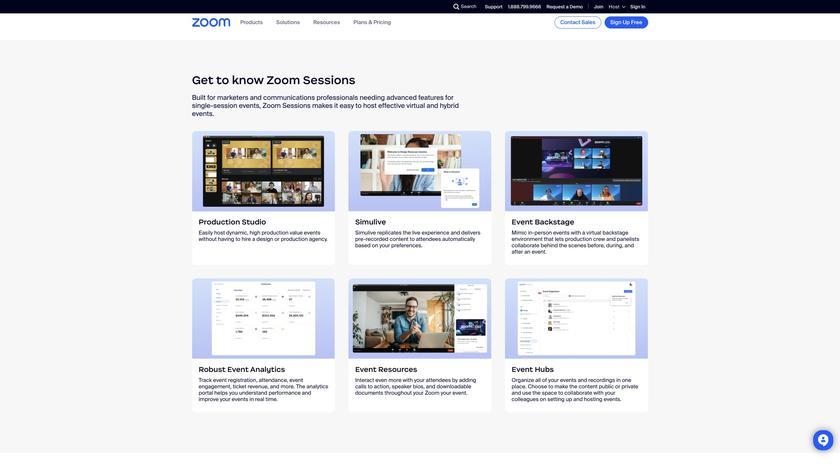 Task type: describe. For each thing, give the bounding box(es) containing it.
one
[[622, 377, 631, 384]]

event resources interact even more with your attendees by adding calls to action, speaker bios, and downloadable documents throughout your zoom your event.
[[355, 365, 476, 397]]

built
[[192, 93, 206, 102]]

virtual inside built for marketers and communications professionals needing advanced features for single-session events, zoom sessions makes it easy to host effective virtual and hybrid events.
[[407, 101, 425, 110]]

and inside 'event resources interact even more with your attendees by adding calls to action, speaker bios, and downloadable documents throughout your zoom your event.'
[[426, 383, 435, 390]]

based
[[355, 242, 371, 249]]

design
[[257, 236, 273, 243]]

dynamic,
[[226, 229, 248, 236]]

and right up on the right
[[573, 396, 583, 403]]

engagement,
[[199, 383, 232, 390]]

the inside event backstage mimic in-person events with a virtual backstage environment that lets production crew and panelists collaborate behind the scenes before, during, and after an event.
[[559, 242, 567, 249]]

virtual inside event backstage mimic in-person events with a virtual backstage environment that lets production crew and panelists collaborate behind the scenes before, during, and after an event.
[[587, 229, 601, 236]]

and left more.
[[270, 383, 279, 390]]

helps
[[214, 390, 228, 397]]

events inside the production studio easily host dynamic, high production value events without having to hire a design or production agency.
[[304, 229, 320, 236]]

to inside the production studio easily host dynamic, high production value events without having to hire a design or production agency.
[[236, 236, 240, 243]]

resources button
[[313, 19, 340, 26]]

analytics
[[307, 383, 328, 390]]

content inside event hubs organize all of your events and recordings in one place. choose to make the content public or private and use the space to collaborate with your colleagues on setting up and hosting events.
[[579, 383, 598, 390]]

event inside robust event analytics track event registration, attendance, event engagement, ticket revenue, and more. the analytics portal helps you understand performance and improve your events in real time.
[[227, 365, 249, 374]]

crew
[[593, 236, 605, 243]]

even
[[375, 377, 387, 384]]

search
[[461, 3, 476, 9]]

host
[[609, 4, 620, 10]]

downloadable
[[437, 383, 471, 390]]

backstage
[[603, 229, 628, 236]]

event backstage image
[[505, 131, 648, 211]]

calls
[[355, 383, 367, 390]]

on inside event hubs organize all of your events and recordings in one place. choose to make the content public or private and use the space to collaborate with your colleagues on setting up and hosting events.
[[540, 396, 546, 403]]

time.
[[266, 396, 278, 403]]

to inside 'event resources interact even more with your attendees by adding calls to action, speaker bios, and downloadable documents throughout your zoom your event.'
[[368, 383, 373, 390]]

experience
[[422, 229, 449, 236]]

having
[[218, 236, 234, 243]]

join
[[594, 4, 604, 10]]

know
[[232, 73, 264, 88]]

to left up on the right
[[558, 390, 563, 397]]

high
[[250, 229, 260, 236]]

robust
[[199, 365, 226, 374]]

sign up free link
[[605, 16, 648, 29]]

that
[[544, 236, 554, 243]]

built for marketers and communications professionals needing advanced features for single-session events, zoom sessions makes it easy to host effective virtual and hybrid events.
[[192, 93, 459, 118]]

interact
[[355, 377, 374, 384]]

production inside event backstage mimic in-person events with a virtual backstage environment that lets production crew and panelists collaborate behind the scenes before, during, and after an event.
[[565, 236, 592, 243]]

zoom inside built for marketers and communications professionals needing advanced features for single-session events, zoom sessions makes it easy to host effective virtual and hybrid events.
[[263, 101, 281, 110]]

speaker
[[392, 383, 412, 390]]

hosting
[[584, 396, 603, 403]]

lets
[[555, 236, 564, 243]]

production right 'high'
[[262, 229, 289, 236]]

ticket
[[233, 383, 246, 390]]

events,
[[239, 101, 261, 110]]

mimic
[[512, 229, 527, 236]]

pricing
[[374, 19, 391, 26]]

in-
[[528, 229, 535, 236]]

your inside robust event analytics track event registration, attendance, event engagement, ticket revenue, and more. the analytics portal helps you understand performance and improve your events in real time.
[[220, 396, 231, 403]]

sessions inside built for marketers and communications professionals needing advanced features for single-session events, zoom sessions makes it easy to host effective virtual and hybrid events.
[[282, 101, 311, 110]]

request a demo link
[[547, 4, 583, 10]]

you
[[229, 390, 238, 397]]

use
[[522, 390, 531, 397]]

revenue,
[[248, 383, 269, 390]]

in
[[641, 4, 646, 10]]

and inside simulive simulive replicates the live experience and delivers pre-recorded content to attendees automatically based on your preferences.
[[451, 229, 460, 236]]

backstage
[[535, 218, 574, 227]]

recordings
[[589, 377, 615, 384]]

sign in link
[[631, 4, 646, 10]]

an
[[524, 248, 531, 255]]

1 simulive from the top
[[355, 218, 386, 227]]

effective
[[378, 101, 405, 110]]

demo
[[570, 4, 583, 10]]

person
[[535, 229, 552, 236]]

2 for from the left
[[445, 93, 454, 102]]

session
[[213, 101, 237, 110]]

setting
[[548, 396, 565, 403]]

a inside event backstage mimic in-person events with a virtual backstage environment that lets production crew and panelists collaborate behind the scenes before, during, and after an event.
[[582, 229, 585, 236]]

choose
[[528, 383, 547, 390]]

free
[[631, 19, 642, 26]]

real
[[255, 396, 264, 403]]

support link
[[485, 4, 503, 10]]

solutions button
[[276, 19, 300, 26]]

registration,
[[228, 377, 258, 384]]

the right use
[[533, 390, 541, 397]]

replicates
[[377, 229, 402, 236]]

and right "during,"
[[625, 242, 634, 249]]

panelists
[[617, 236, 639, 243]]

improve
[[199, 396, 219, 403]]

2 event from the left
[[289, 377, 303, 384]]

to inside simulive simulive replicates the live experience and delivers pre-recorded content to attendees automatically based on your preferences.
[[410, 236, 415, 243]]

analytics
[[250, 365, 285, 374]]

and right more.
[[302, 390, 311, 397]]

and left 'recordings'
[[578, 377, 587, 384]]

request a demo
[[547, 4, 583, 10]]

event. inside event backstage mimic in-person events with a virtual backstage environment that lets production crew and panelists collaborate behind the scenes before, during, and after an event.
[[532, 248, 547, 255]]

features
[[418, 93, 444, 102]]

and right crew
[[606, 236, 616, 243]]

sales
[[582, 19, 596, 26]]

event. inside 'event resources interact even more with your attendees by adding calls to action, speaker bios, and downloadable documents throughout your zoom your event.'
[[453, 390, 468, 397]]

resources inside 'event resources interact even more with your attendees by adding calls to action, speaker bios, and downloadable documents throughout your zoom your event.'
[[378, 365, 417, 374]]

contact sales link
[[555, 16, 601, 29]]

make
[[555, 383, 568, 390]]

event for event resources
[[355, 365, 377, 374]]

makes
[[312, 101, 333, 110]]

before,
[[588, 242, 605, 249]]

host inside built for marketers and communications professionals needing advanced features for single-session events, zoom sessions makes it easy to host effective virtual and hybrid events.
[[363, 101, 377, 110]]

production
[[199, 218, 240, 227]]



Task type: locate. For each thing, give the bounding box(es) containing it.
marketers
[[217, 93, 248, 102]]

up
[[623, 19, 630, 26]]

events inside robust event analytics track event registration, attendance, event engagement, ticket revenue, and more. the analytics portal helps you understand performance and improve your events in real time.
[[232, 396, 248, 403]]

event up mimic
[[512, 218, 533, 227]]

a right the hire
[[252, 236, 255, 243]]

a left demo
[[566, 4, 569, 10]]

or left one
[[615, 383, 620, 390]]

0 horizontal spatial for
[[207, 93, 216, 102]]

performance
[[269, 390, 301, 397]]

1 vertical spatial event.
[[453, 390, 468, 397]]

events. inside built for marketers and communications professionals needing advanced features for single-session events, zoom sessions makes it easy to host effective virtual and hybrid events.
[[192, 109, 214, 118]]

behind
[[541, 242, 558, 249]]

event inside event backstage mimic in-person events with a virtual backstage environment that lets production crew and panelists collaborate behind the scenes before, during, and after an event.
[[512, 218, 533, 227]]

0 vertical spatial on
[[372, 242, 378, 249]]

0 horizontal spatial with
[[403, 377, 413, 384]]

welcome to design showcase simulive image
[[349, 131, 492, 211]]

1 horizontal spatial or
[[615, 383, 620, 390]]

with right "more"
[[403, 377, 413, 384]]

resources
[[313, 19, 340, 26], [378, 365, 417, 374]]

value
[[290, 229, 303, 236]]

and down know
[[250, 93, 262, 102]]

1 vertical spatial zoom
[[263, 101, 281, 110]]

the left live at bottom
[[403, 229, 411, 236]]

adding
[[459, 377, 476, 384]]

event inside 'event resources interact even more with your attendees by adding calls to action, speaker bios, and downloadable documents throughout your zoom your event.'
[[355, 365, 377, 374]]

1 vertical spatial content
[[579, 383, 598, 390]]

studio
[[242, 218, 266, 227]]

2 vertical spatial zoom
[[425, 390, 440, 397]]

0 horizontal spatial events.
[[192, 109, 214, 118]]

events. down the public
[[604, 396, 622, 403]]

1 horizontal spatial a
[[566, 4, 569, 10]]

event.
[[532, 248, 547, 255], [453, 390, 468, 397]]

communications
[[263, 93, 315, 102]]

with inside event backstage mimic in-person events with a virtual backstage environment that lets production crew and panelists collaborate behind the scenes before, during, and after an event.
[[571, 229, 581, 236]]

1 horizontal spatial content
[[579, 383, 598, 390]]

scenes
[[568, 242, 586, 249]]

0 vertical spatial attendees
[[416, 236, 441, 243]]

1 horizontal spatial events.
[[604, 396, 622, 403]]

or right design
[[275, 236, 280, 243]]

1 event from the left
[[213, 377, 227, 384]]

1 vertical spatial on
[[540, 396, 546, 403]]

professionals
[[317, 93, 358, 102]]

events down the backstage
[[553, 229, 570, 236]]

man smiling image
[[349, 279, 492, 359]]

in inside event hubs organize all of your events and recordings in one place. choose to make the content public or private and use the space to collaborate with your colleagues on setting up and hosting events.
[[616, 377, 621, 384]]

1 horizontal spatial in
[[616, 377, 621, 384]]

with down 'recordings'
[[594, 390, 604, 397]]

host down production
[[214, 229, 225, 236]]

virtual right effective
[[407, 101, 425, 110]]

1 vertical spatial simulive
[[355, 229, 376, 236]]

to inside built for marketers and communications professionals needing advanced features for single-session events, zoom sessions makes it easy to host effective virtual and hybrid events.
[[356, 101, 362, 110]]

1 vertical spatial host
[[214, 229, 225, 236]]

the
[[403, 229, 411, 236], [559, 242, 567, 249], [570, 383, 578, 390], [533, 390, 541, 397]]

or inside the production studio easily host dynamic, high production value events without having to hire a design or production agency.
[[275, 236, 280, 243]]

2 horizontal spatial a
[[582, 229, 585, 236]]

the right the make
[[570, 383, 578, 390]]

0 vertical spatial events.
[[192, 109, 214, 118]]

1 horizontal spatial for
[[445, 93, 454, 102]]

for right built
[[207, 93, 216, 102]]

0 horizontal spatial event
[[213, 377, 227, 384]]

organize
[[512, 377, 534, 384]]

0 vertical spatial in
[[616, 377, 621, 384]]

single-
[[192, 101, 213, 110]]

products
[[240, 19, 263, 26]]

simulive up "recorded"
[[355, 218, 386, 227]]

live
[[412, 229, 420, 236]]

sign for sign in
[[631, 4, 640, 10]]

0 vertical spatial with
[[571, 229, 581, 236]]

join link
[[594, 4, 604, 10]]

your inside simulive simulive replicates the live experience and delivers pre-recorded content to attendees automatically based on your preferences.
[[380, 242, 390, 249]]

event analytics dashboard image
[[192, 279, 335, 359]]

to left the hire
[[236, 236, 240, 243]]

with up scenes
[[571, 229, 581, 236]]

1 horizontal spatial event
[[289, 377, 303, 384]]

delivers
[[461, 229, 481, 236]]

events up up on the right
[[560, 377, 577, 384]]

in
[[616, 377, 621, 384], [250, 396, 254, 403]]

0 horizontal spatial collaborate
[[512, 242, 540, 249]]

1.888.799.9666
[[508, 4, 541, 10]]

collaborate inside event backstage mimic in-person events with a virtual backstage environment that lets production crew and panelists collaborate behind the scenes before, during, and after an event.
[[512, 242, 540, 249]]

virtual
[[407, 101, 425, 110], [587, 229, 601, 236]]

0 horizontal spatial resources
[[313, 19, 340, 26]]

agency.
[[309, 236, 328, 243]]

throughout
[[385, 390, 412, 397]]

attendees left by
[[426, 377, 451, 384]]

on inside simulive simulive replicates the live experience and delivers pre-recorded content to attendees automatically based on your preferences.
[[372, 242, 378, 249]]

1 horizontal spatial sign
[[631, 4, 640, 10]]

0 horizontal spatial virtual
[[407, 101, 425, 110]]

1 vertical spatial sign
[[610, 19, 622, 26]]

event. down by
[[453, 390, 468, 397]]

search image
[[453, 4, 459, 10], [453, 4, 459, 10]]

host left effective
[[363, 101, 377, 110]]

0 vertical spatial resources
[[313, 19, 340, 26]]

virtual up the before, at the right
[[587, 229, 601, 236]]

production
[[262, 229, 289, 236], [281, 236, 308, 243], [565, 236, 592, 243]]

action,
[[374, 383, 391, 390]]

attendees inside 'event resources interact even more with your attendees by adding calls to action, speaker bios, and downloadable documents throughout your zoom your event.'
[[426, 377, 451, 384]]

sessions up professionals at the left top of page
[[303, 73, 355, 88]]

event up helps
[[213, 377, 227, 384]]

event organizers image
[[505, 279, 648, 359]]

zoom up communications
[[267, 73, 300, 88]]

attendees left automatically
[[416, 236, 441, 243]]

0 vertical spatial simulive
[[355, 218, 386, 227]]

to right easy
[[356, 101, 362, 110]]

all
[[535, 377, 541, 384]]

or inside event hubs organize all of your events and recordings in one place. choose to make the content public or private and use the space to collaborate with your colleagues on setting up and hosting events.
[[615, 383, 620, 390]]

1 horizontal spatial with
[[571, 229, 581, 236]]

2 horizontal spatial with
[[594, 390, 604, 397]]

0 vertical spatial event.
[[532, 248, 547, 255]]

simulive simulive replicates the live experience and delivers pre-recorded content to attendees automatically based on your preferences.
[[355, 218, 481, 249]]

event hubs organize all of your events and recordings in one place. choose to make the content public or private and use the space to collaborate with your colleagues on setting up and hosting events.
[[512, 365, 638, 403]]

in left the real
[[250, 396, 254, 403]]

1.888.799.9666 link
[[508, 4, 541, 10]]

1 vertical spatial resources
[[378, 365, 417, 374]]

events right the value
[[304, 229, 320, 236]]

1 horizontal spatial resources
[[378, 365, 417, 374]]

0 vertical spatial content
[[390, 236, 409, 243]]

on
[[372, 242, 378, 249], [540, 396, 546, 403]]

support
[[485, 4, 503, 10]]

zoom logo image
[[192, 18, 230, 27]]

the
[[296, 383, 305, 390]]

and left hybrid
[[427, 101, 438, 110]]

0 vertical spatial sessions
[[303, 73, 355, 88]]

a
[[566, 4, 569, 10], [582, 229, 585, 236], [252, 236, 255, 243]]

2 vertical spatial with
[[594, 390, 604, 397]]

events. down built
[[192, 109, 214, 118]]

to right calls
[[368, 383, 373, 390]]

your
[[380, 242, 390, 249], [414, 377, 425, 384], [548, 377, 559, 384], [413, 390, 424, 397], [441, 390, 451, 397], [605, 390, 615, 397], [220, 396, 231, 403]]

0 vertical spatial host
[[363, 101, 377, 110]]

the right behind
[[559, 242, 567, 249]]

to right get
[[216, 73, 229, 88]]

host button
[[609, 4, 625, 10]]

or
[[275, 236, 280, 243], [615, 383, 620, 390]]

event up registration,
[[227, 365, 249, 374]]

content up hosting
[[579, 383, 598, 390]]

0 horizontal spatial or
[[275, 236, 280, 243]]

event up interact
[[355, 365, 377, 374]]

1 vertical spatial events.
[[604, 396, 622, 403]]

sign left up
[[610, 19, 622, 26]]

advanced
[[387, 93, 417, 102]]

to
[[216, 73, 229, 88], [356, 101, 362, 110], [236, 236, 240, 243], [410, 236, 415, 243], [368, 383, 373, 390], [549, 383, 553, 390], [558, 390, 563, 397]]

with inside event hubs organize all of your events and recordings in one place. choose to make the content public or private and use the space to collaborate with your colleagues on setting up and hosting events.
[[594, 390, 604, 397]]

to right replicates
[[410, 236, 415, 243]]

simulive up based
[[355, 229, 376, 236]]

simulive
[[355, 218, 386, 227], [355, 229, 376, 236]]

events inside event hubs organize all of your events and recordings in one place. choose to make the content public or private and use the space to collaborate with your colleagues on setting up and hosting events.
[[560, 377, 577, 384]]

plans & pricing
[[354, 19, 391, 26]]

0 vertical spatial zoom
[[267, 73, 300, 88]]

event backstage mimic in-person events with a virtual backstage environment that lets production crew and panelists collaborate behind the scenes before, during, and after an event.
[[512, 218, 639, 255]]

0 horizontal spatial sign
[[610, 19, 622, 26]]

place.
[[512, 383, 527, 390]]

hubs
[[535, 365, 554, 374]]

event. right an
[[532, 248, 547, 255]]

portal
[[199, 390, 213, 397]]

zoom right events,
[[263, 101, 281, 110]]

after
[[512, 248, 523, 255]]

1 vertical spatial with
[[403, 377, 413, 384]]

1 vertical spatial sessions
[[282, 101, 311, 110]]

sign in
[[631, 4, 646, 10]]

for right features
[[445, 93, 454, 102]]

host inside the production studio easily host dynamic, high production value events without having to hire a design or production agency.
[[214, 229, 225, 236]]

None search field
[[429, 1, 455, 12]]

the inside simulive simulive replicates the live experience and delivers pre-recorded content to attendees automatically based on your preferences.
[[403, 229, 411, 236]]

events down ticket
[[232, 396, 248, 403]]

production left "agency."
[[281, 236, 308, 243]]

solutions
[[276, 19, 300, 26]]

space
[[542, 390, 557, 397]]

content left live at bottom
[[390, 236, 409, 243]]

zoom right the bios,
[[425, 390, 440, 397]]

attendance,
[[259, 377, 288, 384]]

plans & pricing link
[[354, 19, 391, 26]]

easy
[[340, 101, 354, 110]]

event for event backstage
[[512, 218, 533, 227]]

without
[[199, 236, 217, 243]]

sign left in
[[631, 4, 640, 10]]

by
[[452, 377, 458, 384]]

production studio easily host dynamic, high production value events without having to hire a design or production agency.
[[199, 218, 328, 243]]

of
[[542, 377, 547, 384]]

and left delivers
[[451, 229, 460, 236]]

to right of
[[549, 383, 553, 390]]

0 vertical spatial sign
[[631, 4, 640, 10]]

event up performance
[[289, 377, 303, 384]]

content inside simulive simulive replicates the live experience and delivers pre-recorded content to attendees automatically based on your preferences.
[[390, 236, 409, 243]]

zoom inside 'event resources interact even more with your attendees by adding calls to action, speaker bios, and downloadable documents throughout your zoom your event.'
[[425, 390, 440, 397]]

sign for sign up free
[[610, 19, 622, 26]]

a inside the production studio easily host dynamic, high production value events without having to hire a design or production agency.
[[252, 236, 255, 243]]

1 horizontal spatial on
[[540, 396, 546, 403]]

events inside event backstage mimic in-person events with a virtual backstage environment that lets production crew and panelists collaborate behind the scenes before, during, and after an event.
[[553, 229, 570, 236]]

products button
[[240, 19, 263, 26]]

2 simulive from the top
[[355, 229, 376, 236]]

contact sales
[[560, 19, 596, 26]]

events.
[[192, 109, 214, 118], [604, 396, 622, 403]]

1 for from the left
[[207, 93, 216, 102]]

get to know zoom sessions
[[192, 73, 355, 88]]

on left "setting"
[[540, 396, 546, 403]]

it
[[334, 101, 338, 110]]

1 horizontal spatial host
[[363, 101, 377, 110]]

0 horizontal spatial on
[[372, 242, 378, 249]]

hire
[[242, 236, 251, 243]]

robust event analytics track event registration, attendance, event engagement, ticket revenue, and more. the analytics portal helps you understand performance and improve your events in real time.
[[199, 365, 328, 403]]

0 vertical spatial collaborate
[[512, 242, 540, 249]]

attendees inside simulive simulive replicates the live experience and delivers pre-recorded content to attendees automatically based on your preferences.
[[416, 236, 441, 243]]

1 horizontal spatial event.
[[532, 248, 547, 255]]

sign
[[631, 4, 640, 10], [610, 19, 622, 26]]

contact
[[560, 19, 580, 26]]

1 vertical spatial or
[[615, 383, 620, 390]]

1 horizontal spatial collaborate
[[565, 390, 592, 397]]

event inside event hubs organize all of your events and recordings in one place. choose to make the content public or private and use the space to collaborate with your colleagues on setting up and hosting events.
[[512, 365, 533, 374]]

event up organize
[[512, 365, 533, 374]]

up
[[566, 396, 572, 403]]

in inside robust event analytics track event registration, attendance, event engagement, ticket revenue, and more. the analytics portal helps you understand performance and improve your events in real time.
[[250, 396, 254, 403]]

production right the lets
[[565, 236, 592, 243]]

0 horizontal spatial a
[[252, 236, 255, 243]]

a up scenes
[[582, 229, 585, 236]]

1 horizontal spatial virtual
[[587, 229, 601, 236]]

collaborate inside event hubs organize all of your events and recordings in one place. choose to make the content public or private and use the space to collaborate with your colleagues on setting up and hosting events.
[[565, 390, 592, 397]]

hybrid
[[440, 101, 459, 110]]

1 vertical spatial collaborate
[[565, 390, 592, 397]]

0 horizontal spatial event.
[[453, 390, 468, 397]]

production studio image
[[192, 131, 335, 211]]

public
[[599, 383, 614, 390]]

event for event hubs
[[512, 365, 533, 374]]

sessions left makes
[[282, 101, 311, 110]]

preferences.
[[391, 242, 423, 249]]

pre-
[[355, 236, 366, 243]]

0 horizontal spatial in
[[250, 396, 254, 403]]

private
[[622, 383, 638, 390]]

events. inside event hubs organize all of your events and recordings in one place. choose to make the content public or private and use the space to collaborate with your colleagues on setting up and hosting events.
[[604, 396, 622, 403]]

1 vertical spatial in
[[250, 396, 254, 403]]

and left use
[[512, 390, 521, 397]]

in left one
[[616, 377, 621, 384]]

0 horizontal spatial host
[[214, 229, 225, 236]]

easily
[[199, 229, 213, 236]]

0 vertical spatial virtual
[[407, 101, 425, 110]]

on right based
[[372, 242, 378, 249]]

1 vertical spatial virtual
[[587, 229, 601, 236]]

plans
[[354, 19, 367, 26]]

attendees
[[416, 236, 441, 243], [426, 377, 451, 384]]

1 vertical spatial attendees
[[426, 377, 451, 384]]

host
[[363, 101, 377, 110], [214, 229, 225, 236]]

0 vertical spatial or
[[275, 236, 280, 243]]

0 horizontal spatial content
[[390, 236, 409, 243]]

get
[[192, 73, 214, 88]]

with inside 'event resources interact even more with your attendees by adding calls to action, speaker bios, and downloadable documents throughout your zoom your event.'
[[403, 377, 413, 384]]

sign up free
[[610, 19, 642, 26]]

and right the bios,
[[426, 383, 435, 390]]



Task type: vqa. For each thing, say whether or not it's contained in the screenshot.
second 'event' from right
yes



